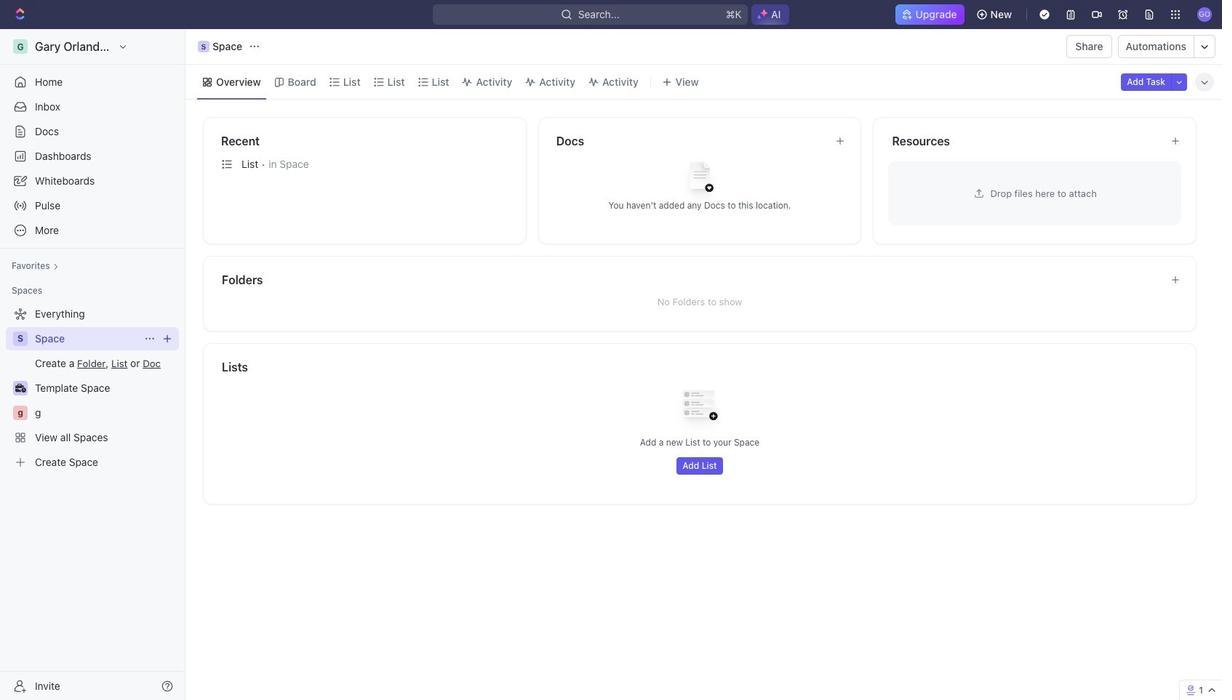 Task type: describe. For each thing, give the bounding box(es) containing it.
no most used docs image
[[671, 150, 729, 209]]

g, , element
[[13, 406, 28, 421]]

space, , element inside tree
[[13, 332, 28, 346]]

sidebar navigation
[[0, 29, 189, 701]]

gary orlando's workspace, , element
[[13, 39, 28, 54]]



Task type: vqa. For each thing, say whether or not it's contained in the screenshot.
G, , element
yes



Task type: locate. For each thing, give the bounding box(es) containing it.
1 vertical spatial space, , element
[[13, 332, 28, 346]]

0 horizontal spatial space, , element
[[13, 332, 28, 346]]

tree inside sidebar "navigation"
[[6, 303, 179, 475]]

business time image
[[15, 384, 26, 393]]

no lists icon. image
[[671, 379, 729, 437]]

tree
[[6, 303, 179, 475]]

0 vertical spatial space, , element
[[198, 41, 210, 52]]

space, , element
[[198, 41, 210, 52], [13, 332, 28, 346]]

1 horizontal spatial space, , element
[[198, 41, 210, 52]]



